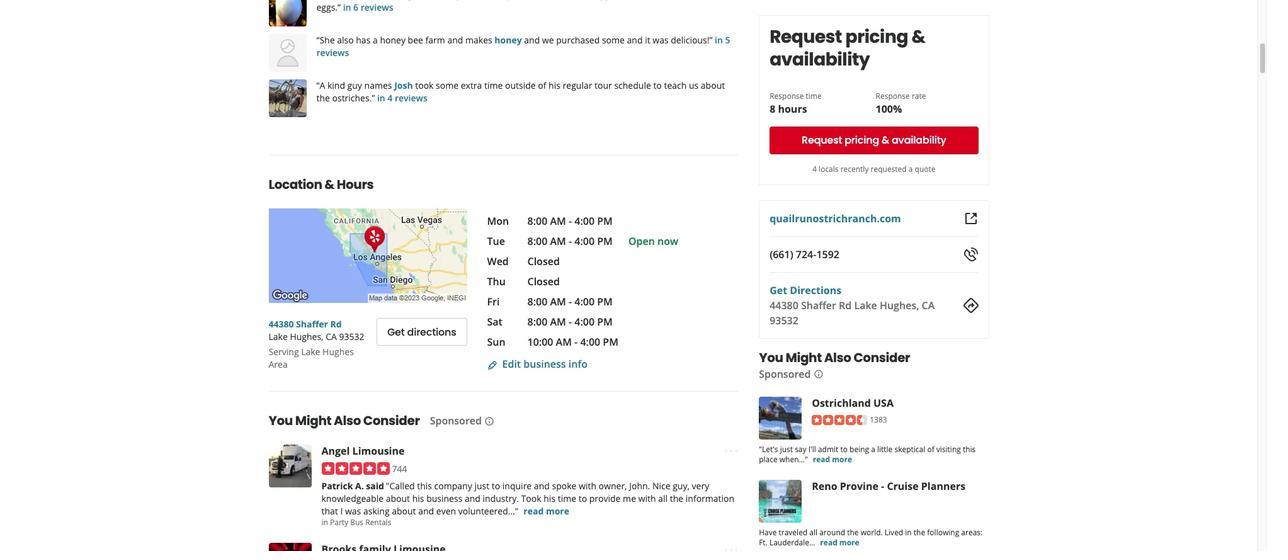 Task type: vqa. For each thing, say whether or not it's contained in the screenshot.
the rightmost this
yes



Task type: describe. For each thing, give the bounding box(es) containing it.
his down "called in the bottom of the page
[[413, 493, 424, 505]]

visiting
[[937, 444, 962, 455]]

reviews for " in 4 reviews
[[395, 92, 428, 104]]

6
[[354, 1, 359, 13]]

4:00 for tue
[[575, 234, 595, 248]]

quail-run-ranch-lake-hughes photo kyoqb0r_wvkq0pkozthf-w image
[[269, 0, 307, 26]]

100%
[[876, 102, 903, 116]]

0 vertical spatial pricing
[[846, 25, 909, 49]]

ostrichland usa image
[[759, 397, 802, 440]]

in 4 reviews button
[[375, 92, 428, 104]]

availability inside button
[[892, 133, 947, 148]]

say
[[795, 444, 807, 455]]

2 honey from the left
[[495, 34, 522, 46]]

thu
[[487, 275, 506, 289]]

request pricing & availability inside button
[[802, 133, 947, 148]]

pm for tue
[[598, 234, 613, 248]]

i'll
[[809, 444, 817, 455]]

" for a
[[317, 79, 320, 91]]

also for 16 info v2 icon
[[334, 412, 361, 430]]

the inside 'took some extra time outside of his regular tour schedule to teach us about the ostriches.'
[[317, 92, 330, 104]]

guy
[[348, 79, 362, 91]]

reviews inside in 5 reviews
[[317, 47, 349, 59]]

might for 16 info v2 icon
[[295, 412, 332, 430]]

read for "let's
[[813, 454, 831, 465]]

0 horizontal spatial lake
[[269, 331, 288, 343]]

request inside button
[[802, 133, 843, 148]]

1592
[[817, 248, 840, 262]]

and left makes
[[448, 34, 463, 46]]

hughes, inside the 44380 shaffer rd lake hughes, ca 93532 serving lake hughes area
[[290, 331, 324, 343]]

has
[[356, 34, 371, 46]]

2 vertical spatial lake
[[301, 346, 320, 358]]

quailrunostrichranch.com
[[770, 212, 902, 226]]

pm for mon
[[598, 214, 613, 228]]

reno provine - cruise planners
[[812, 480, 966, 493]]

lived
[[885, 527, 904, 538]]

his right "took"
[[544, 493, 556, 505]]

" she also has a honey bee farm and makes honey and we purchased some and it was delicious! "
[[317, 34, 713, 46]]

place
[[759, 454, 778, 465]]

provide
[[590, 493, 621, 505]]

8:00 for sat
[[528, 315, 548, 329]]

- for mon
[[569, 214, 572, 228]]

1 vertical spatial more
[[546, 506, 570, 518]]

i
[[341, 506, 343, 518]]

and left the we
[[524, 34, 540, 46]]

tour
[[595, 79, 612, 91]]

response for 100%
[[876, 91, 910, 101]]

delicious!
[[671, 34, 710, 46]]

2 horizontal spatial "
[[710, 34, 713, 46]]

pm for sat
[[598, 315, 613, 329]]

744
[[392, 463, 407, 475]]

rentals
[[366, 518, 392, 528]]

8
[[770, 102, 776, 116]]

0 vertical spatial request
[[770, 25, 843, 49]]

quote
[[915, 164, 936, 175]]

reviews for " in 6 reviews
[[361, 1, 394, 13]]

724-
[[796, 248, 817, 262]]

1 vertical spatial some
[[602, 34, 625, 46]]

john.
[[630, 480, 651, 492]]

am for tue
[[550, 234, 566, 248]]

4:00 for sun
[[581, 335, 601, 349]]

5
[[726, 34, 731, 46]]

bus
[[351, 518, 364, 528]]

4 inside region
[[388, 92, 393, 104]]

or some farm fresh chicken eggs.
[[317, 0, 724, 13]]

also for 16 info v2 image on the bottom right of the page
[[825, 349, 852, 367]]

0 vertical spatial &
[[912, 25, 926, 49]]

"let's just say i'll admit to being a little skeptical of visiting this place when…"
[[759, 444, 976, 465]]

(661) 724-1592
[[770, 248, 840, 262]]

directions
[[790, 284, 842, 297]]

following
[[928, 527, 960, 538]]

she
[[320, 34, 335, 46]]

patrick a. said
[[322, 480, 384, 492]]

& inside button
[[882, 133, 890, 148]]

ostrichland usa
[[812, 396, 894, 410]]

reno provine - cruise planners link
[[812, 480, 966, 493]]

10:00 am - 4:00 pm
[[528, 335, 619, 349]]

party
[[330, 518, 349, 528]]

hours
[[337, 176, 374, 193]]

nice
[[653, 480, 671, 492]]

of inside "let's just say i'll admit to being a little skeptical of visiting this place when…"
[[928, 444, 935, 455]]

serving
[[269, 346, 299, 358]]

in 5 reviews button
[[317, 34, 731, 59]]

" for " in 4 reviews
[[372, 92, 375, 104]]

10:00
[[528, 335, 554, 349]]

get for get directions 44380 shaffer rd lake hughes, ca 93532
[[770, 284, 788, 297]]

" for she
[[317, 34, 320, 46]]

about inside 'took some extra time outside of his regular tour schedule to teach us about the ostriches.'
[[701, 79, 725, 91]]

0 vertical spatial with
[[579, 480, 597, 492]]

ca inside get directions 44380 shaffer rd lake hughes, ca 93532
[[922, 299, 935, 313]]

lake inside get directions 44380 shaffer rd lake hughes, ca 93532
[[855, 299, 878, 313]]

being
[[850, 444, 870, 455]]

angel limousine
[[322, 444, 405, 458]]

- for sun
[[575, 335, 578, 349]]

it
[[645, 34, 651, 46]]

hughes
[[323, 346, 354, 358]]

time inside response time 8 hours
[[806, 91, 822, 101]]

to up industry.
[[492, 480, 500, 492]]

patrick
[[322, 480, 353, 492]]

get directions
[[388, 325, 457, 339]]

limousine
[[353, 444, 405, 458]]

shaffer inside get directions 44380 shaffer rd lake hughes, ca 93532
[[802, 299, 837, 313]]

have traveled all around the world. lived in the following areas: ft. lauderdale…
[[759, 527, 983, 548]]

pm for fri
[[598, 295, 613, 309]]

(661)
[[770, 248, 794, 262]]

1 24 more v2 image from the top
[[724, 444, 739, 459]]

eggs.
[[317, 1, 338, 13]]

guy,
[[673, 480, 690, 492]]

time inside "called this company just to inquire and spoke with owner, john. nice guy, very knowledgeable about his business and industry. took his time to provide me with all the information that i was asking about and even volunteered…"
[[558, 493, 577, 505]]

4:00 for mon
[[575, 214, 595, 228]]

little
[[878, 444, 893, 455]]

us
[[689, 79, 699, 91]]

area
[[269, 359, 288, 371]]

makes
[[466, 34, 493, 46]]

0 vertical spatial request pricing & availability
[[770, 25, 926, 72]]

and up volunteered…"
[[465, 493, 481, 505]]

or
[[612, 0, 621, 1]]

wed
[[487, 255, 509, 268]]

93532 inside get directions 44380 shaffer rd lake hughes, ca 93532
[[770, 314, 799, 328]]

in left 6
[[343, 1, 351, 13]]

consider for 16 info v2 icon
[[364, 412, 420, 430]]

reno provine - cruise planners image
[[759, 480, 802, 523]]

quailrunostrichranch.com link
[[770, 212, 902, 226]]

fresh
[[670, 0, 691, 1]]

took some extra time outside of his regular tour schedule to teach us about the ostriches.
[[317, 79, 725, 104]]

8:00 am - 4:00 pm for sat
[[528, 315, 613, 329]]

8:00 for tue
[[528, 234, 548, 248]]

1 vertical spatial read
[[524, 506, 544, 518]]

- for sat
[[569, 315, 572, 329]]

this inside "let's just say i'll admit to being a little skeptical of visiting this place when…"
[[964, 444, 976, 455]]

might for 16 info v2 image on the bottom right of the page
[[786, 349, 822, 367]]

teach
[[664, 79, 687, 91]]

am for mon
[[550, 214, 566, 228]]

now
[[658, 234, 679, 248]]

industry.
[[483, 493, 519, 505]]

and up "took"
[[534, 480, 550, 492]]

1 honey from the left
[[380, 34, 406, 46]]

sponsored for 16 info v2 icon
[[430, 414, 482, 428]]

mon
[[487, 214, 509, 228]]

16 info v2 image
[[485, 416, 495, 427]]

8:00 am - 4:00 pm for mon
[[528, 214, 613, 228]]

2 vertical spatial &
[[325, 176, 335, 193]]

"let's
[[759, 444, 779, 455]]

that
[[322, 506, 338, 518]]

a for requested
[[909, 164, 913, 175]]

purchased
[[557, 34, 600, 46]]

edit business info button
[[487, 357, 588, 371]]

farm inside or some farm fresh chicken eggs.
[[648, 0, 668, 1]]

closed for thu
[[528, 275, 560, 289]]

more for "let's
[[833, 454, 853, 465]]

and left even
[[419, 506, 434, 518]]

you for 16 info v2 icon
[[269, 412, 293, 430]]

24 directions v2 image
[[964, 298, 979, 313]]

- for fri
[[569, 295, 572, 309]]

kind
[[328, 79, 345, 91]]

around
[[820, 527, 846, 538]]

more for have
[[840, 538, 860, 548]]

1 vertical spatial about
[[386, 493, 410, 505]]

1 horizontal spatial 4
[[813, 164, 817, 175]]

when…"
[[780, 454, 808, 465]]

outside
[[505, 79, 536, 91]]

in 5 reviews
[[317, 34, 731, 59]]

just inside "called this company just to inquire and spoke with owner, john. nice guy, very knowledgeable about his business and industry. took his time to provide me with all the information that i was asking about and even volunteered…"
[[475, 480, 490, 492]]

was inside "called this company just to inquire and spoke with owner, john. nice guy, very knowledgeable about his business and industry. took his time to provide me with all the information that i was asking about and even volunteered…"
[[345, 506, 361, 518]]



Task type: locate. For each thing, give the bounding box(es) containing it.
admit
[[819, 444, 839, 455]]

4.5 star rating image
[[812, 416, 868, 426]]

all down nice
[[659, 493, 668, 505]]

44380
[[770, 299, 799, 313], [269, 318, 294, 330]]

rd up hughes
[[331, 318, 342, 330]]

1 horizontal spatial shaffer
[[802, 299, 837, 313]]

read more down "took"
[[524, 506, 570, 518]]

1 horizontal spatial a
[[872, 444, 876, 455]]

44380 inside get directions 44380 shaffer rd lake hughes, ca 93532
[[770, 299, 799, 313]]

some right or
[[623, 0, 646, 1]]

0 horizontal spatial a
[[373, 34, 378, 46]]

0 horizontal spatial hughes,
[[290, 331, 324, 343]]

a.
[[355, 480, 364, 492]]

also
[[337, 34, 354, 46]]

you up angel limousine image
[[269, 412, 293, 430]]

1 horizontal spatial get
[[770, 284, 788, 297]]

2 response from the left
[[876, 91, 910, 101]]

1 horizontal spatial was
[[653, 34, 669, 46]]

honey right makes
[[495, 34, 522, 46]]

0 horizontal spatial response
[[770, 91, 804, 101]]

extra
[[461, 79, 482, 91]]

1 vertical spatial read more
[[524, 506, 570, 518]]

sponsored for 16 info v2 image on the bottom right of the page
[[759, 367, 811, 381]]

open now
[[629, 234, 679, 248]]

0 vertical spatial availability
[[770, 47, 870, 72]]

" down names
[[372, 92, 375, 104]]

44380 up serving
[[269, 318, 294, 330]]

&
[[912, 25, 926, 49], [882, 133, 890, 148], [325, 176, 335, 193]]

spoke
[[552, 480, 577, 492]]

reviews down josh
[[395, 92, 428, 104]]

the down guy,
[[670, 493, 684, 505]]

you might also consider for 16 info v2 icon
[[269, 412, 420, 430]]

1 vertical spatial rd
[[331, 318, 342, 330]]

1 horizontal spatial ca
[[922, 299, 935, 313]]

get directions 44380 shaffer rd lake hughes, ca 93532
[[770, 284, 935, 328]]

4 8:00 from the top
[[528, 315, 548, 329]]

response inside response rate 100%
[[876, 91, 910, 101]]

requested
[[871, 164, 907, 175]]

availability up response time 8 hours
[[770, 47, 870, 72]]

in 6 reviews button
[[341, 1, 394, 13]]

rd inside get directions 44380 shaffer rd lake hughes, ca 93532
[[839, 299, 852, 313]]

a right has
[[373, 34, 378, 46]]

sat
[[487, 315, 503, 329]]

8:00 am - 4:00 pm
[[528, 214, 613, 228], [528, 234, 613, 248], [528, 295, 613, 309], [528, 315, 613, 329]]

8:00 am - 4:00 pm for tue
[[528, 234, 613, 248]]

his inside 'took some extra time outside of his regular tour schedule to teach us about the ostriches.'
[[549, 79, 561, 91]]

1 vertical spatial of
[[928, 444, 935, 455]]

region containing or some farm fresh chicken eggs.
[[259, 0, 749, 117]]

8:00 am - 4:00 pm for fri
[[528, 295, 613, 309]]

you might also consider up 16 info v2 image on the bottom right of the page
[[759, 349, 911, 367]]

0 horizontal spatial honey
[[380, 34, 406, 46]]

0 vertical spatial you
[[759, 349, 784, 367]]

2 horizontal spatial a
[[909, 164, 913, 175]]

" in 4 reviews
[[372, 92, 428, 104]]

1 horizontal spatial might
[[786, 349, 822, 367]]

ca left the 24 directions v2 icon
[[922, 299, 935, 313]]

some for outside
[[436, 79, 459, 91]]

read more
[[813, 454, 853, 465], [524, 506, 570, 518], [821, 538, 860, 548]]

also
[[825, 349, 852, 367], [334, 412, 361, 430]]

shaffer down directions
[[802, 299, 837, 313]]

0 horizontal spatial with
[[579, 480, 597, 492]]

0 vertical spatial read more
[[813, 454, 853, 465]]

1 vertical spatial you
[[269, 412, 293, 430]]

location & hours element
[[249, 155, 759, 371]]

read right 'lauderdale…'
[[821, 538, 838, 548]]

16 info v2 image
[[814, 370, 824, 380]]

2 horizontal spatial time
[[806, 91, 822, 101]]

1 vertical spatial "
[[317, 79, 320, 91]]

4 down names
[[388, 92, 393, 104]]

quail-run-ranch-lake-hughes photo azhbb6gszbu-q128w-5nzq image
[[269, 79, 307, 117]]

1 8:00 am - 4:00 pm from the top
[[528, 214, 613, 228]]

response for 8
[[770, 91, 804, 101]]

1 closed from the top
[[528, 255, 560, 268]]

& up rate
[[912, 25, 926, 49]]

to left provide
[[579, 493, 587, 505]]

asking
[[364, 506, 390, 518]]

1 vertical spatial business
[[427, 493, 463, 505]]

44380 shaffer rd link
[[269, 318, 342, 330]]

hughes, inside get directions 44380 shaffer rd lake hughes, ca 93532
[[880, 299, 920, 313]]

0 vertical spatial this
[[964, 444, 976, 455]]

time up hours
[[806, 91, 822, 101]]

areas:
[[962, 527, 983, 538]]

read
[[813, 454, 831, 465], [524, 506, 544, 518], [821, 538, 838, 548]]

read for have
[[821, 538, 838, 548]]

0 vertical spatial lake
[[855, 299, 878, 313]]

" left also
[[317, 34, 320, 46]]

get directions link
[[770, 284, 842, 297]]

1 horizontal spatial of
[[928, 444, 935, 455]]

44380 down get directions link
[[770, 299, 799, 313]]

1 horizontal spatial 93532
[[770, 314, 799, 328]]

2 vertical spatial about
[[392, 506, 416, 518]]

time
[[485, 79, 503, 91], [806, 91, 822, 101], [558, 493, 577, 505]]

2 8:00 am - 4:00 pm from the top
[[528, 234, 613, 248]]

1 vertical spatial just
[[475, 480, 490, 492]]

ca inside the 44380 shaffer rd lake hughes, ca 93532 serving lake hughes area
[[326, 331, 337, 343]]

2 vertical spatial read
[[821, 538, 838, 548]]

1 horizontal spatial rd
[[839, 299, 852, 313]]

a left little
[[872, 444, 876, 455]]

reviews down she
[[317, 47, 349, 59]]

very
[[692, 480, 710, 492]]

shaffer up hughes
[[296, 318, 328, 330]]

to inside 'took some extra time outside of his regular tour schedule to teach us about the ostriches.'
[[654, 79, 662, 91]]

in left party
[[322, 518, 328, 528]]

consider for 16 info v2 image on the bottom right of the page
[[854, 349, 911, 367]]

response rate 100%
[[876, 91, 927, 116]]

read more up reno
[[813, 454, 853, 465]]

josh
[[395, 79, 413, 91]]

1 vertical spatial this
[[417, 480, 432, 492]]

ostrichland usa link
[[812, 396, 894, 410]]

8:00 for mon
[[528, 214, 548, 228]]

3 8:00 from the top
[[528, 295, 548, 309]]

traveled
[[779, 527, 808, 538]]

" left kind
[[317, 79, 320, 91]]

1 " from the top
[[317, 34, 320, 46]]

more
[[833, 454, 853, 465], [546, 506, 570, 518], [840, 538, 860, 548]]

you up ostrichland usa image
[[759, 349, 784, 367]]

his left "regular"
[[549, 79, 561, 91]]

brooks family limousine image
[[269, 543, 312, 551]]

time right extra
[[485, 79, 503, 91]]

1 horizontal spatial you might also consider
[[759, 349, 911, 367]]

get for get directions
[[388, 325, 405, 339]]

honey left "bee"
[[380, 34, 406, 46]]

pm
[[598, 214, 613, 228], [598, 234, 613, 248], [598, 295, 613, 309], [598, 315, 613, 329], [603, 335, 619, 349]]

4:00
[[575, 214, 595, 228], [575, 234, 595, 248], [575, 295, 595, 309], [575, 315, 595, 329], [581, 335, 601, 349]]

might up 16 info v2 image on the bottom right of the page
[[786, 349, 822, 367]]

all left around
[[810, 527, 818, 538]]

request pricing & availability button
[[770, 127, 979, 154]]

you for 16 info v2 image on the bottom right of the page
[[759, 349, 784, 367]]

1 horizontal spatial availability
[[892, 133, 947, 148]]

emily m. image
[[269, 34, 307, 72]]

ostrichland
[[812, 396, 871, 410]]

a for has
[[373, 34, 378, 46]]

4 8:00 am - 4:00 pm from the top
[[528, 315, 613, 329]]

response up hours
[[770, 91, 804, 101]]

"called this company just to inquire and spoke with owner, john. nice guy, very knowledgeable about his business and industry. took his time to provide me with all the information that i was asking about and even volunteered…"
[[322, 480, 735, 518]]

4 locals recently requested a quote
[[813, 164, 936, 175]]

you might also consider for 16 info v2 image on the bottom right of the page
[[759, 349, 911, 367]]

0 horizontal spatial 93532
[[339, 331, 365, 343]]

" left 6
[[338, 1, 341, 13]]

edit
[[503, 357, 521, 371]]

5 star rating image
[[322, 463, 390, 475]]

availability
[[770, 47, 870, 72], [892, 133, 947, 148]]

in down names
[[377, 92, 386, 104]]

get directions link
[[377, 318, 467, 346]]

4
[[388, 92, 393, 104], [813, 164, 817, 175]]

0 vertical spatial you might also consider
[[759, 349, 911, 367]]

93532 up hughes
[[339, 331, 365, 343]]

- for tue
[[569, 234, 572, 248]]

farm right "bee"
[[426, 34, 445, 46]]

1 vertical spatial was
[[345, 506, 361, 518]]

93532 inside the 44380 shaffer rd lake hughes, ca 93532 serving lake hughes area
[[339, 331, 365, 343]]

0 horizontal spatial ca
[[326, 331, 337, 343]]

read more for "let's
[[813, 454, 853, 465]]

1 vertical spatial ca
[[326, 331, 337, 343]]

1 8:00 from the top
[[528, 214, 548, 228]]

location
[[269, 176, 322, 193]]

get inside get directions link
[[388, 325, 405, 339]]

time inside 'took some extra time outside of his regular tour schedule to teach us about the ostriches.'
[[485, 79, 503, 91]]

was right i
[[345, 506, 361, 518]]

1 horizontal spatial "
[[372, 92, 375, 104]]

you might also consider up angel
[[269, 412, 420, 430]]

0 vertical spatial "
[[317, 34, 320, 46]]

a left "quote"
[[909, 164, 913, 175]]

pricing inside button
[[845, 133, 880, 148]]

with down john. on the bottom of page
[[639, 493, 656, 505]]

just inside "let's just say i'll admit to being a little skeptical of visiting this place when…"
[[781, 444, 793, 455]]

ft.
[[759, 538, 768, 548]]

1 vertical spatial "
[[710, 34, 713, 46]]

pm for sun
[[603, 335, 619, 349]]

rate
[[912, 91, 927, 101]]

24 external link v2 image
[[964, 211, 979, 226]]

closed right thu
[[528, 275, 560, 289]]

open
[[629, 234, 655, 248]]

this inside "called this company just to inquire and spoke with owner, john. nice guy, very knowledgeable about his business and industry. took his time to provide me with all the information that i was asking about and even volunteered…"
[[417, 480, 432, 492]]

1383
[[870, 415, 888, 425]]

2 vertical spatial read more
[[821, 538, 860, 548]]

0 vertical spatial 93532
[[770, 314, 799, 328]]

1 vertical spatial 24 more v2 image
[[724, 542, 739, 551]]

1 vertical spatial a
[[909, 164, 913, 175]]

0 vertical spatial business
[[524, 357, 566, 371]]

4:00 for sat
[[575, 315, 595, 329]]

rd down directions
[[839, 299, 852, 313]]

1 horizontal spatial sponsored
[[759, 367, 811, 381]]

with up provide
[[579, 480, 597, 492]]

0 vertical spatial "
[[338, 1, 341, 13]]

consider up usa
[[854, 349, 911, 367]]

was right it
[[653, 34, 669, 46]]

4:00 for fri
[[575, 295, 595, 309]]

44380 shaffer rd lake hughes, ca 93532 serving lake hughes area
[[269, 318, 365, 371]]

1 vertical spatial with
[[639, 493, 656, 505]]

0 horizontal spatial "
[[338, 1, 341, 13]]

0 horizontal spatial this
[[417, 480, 432, 492]]

0 vertical spatial 44380
[[770, 299, 799, 313]]

this right "called in the bottom of the page
[[417, 480, 432, 492]]

0 vertical spatial was
[[653, 34, 669, 46]]

just left say
[[781, 444, 793, 455]]

read more link for have
[[821, 538, 860, 548]]

0 horizontal spatial business
[[427, 493, 463, 505]]

provine
[[840, 480, 879, 493]]

of left visiting
[[928, 444, 935, 455]]

location & hours
[[269, 176, 374, 193]]

fri
[[487, 295, 500, 309]]

0 horizontal spatial you might also consider
[[269, 412, 420, 430]]

just up industry.
[[475, 480, 490, 492]]

region
[[259, 0, 749, 117]]

read right say
[[813, 454, 831, 465]]

0 vertical spatial 4
[[388, 92, 393, 104]]

24 more v2 image left ft.
[[724, 542, 739, 551]]

2 vertical spatial reviews
[[395, 92, 428, 104]]

0 vertical spatial ca
[[922, 299, 935, 313]]

consider up "limousine"
[[364, 412, 420, 430]]

names
[[365, 79, 392, 91]]

24 more v2 image
[[724, 444, 739, 459], [724, 542, 739, 551]]

in inside in 5 reviews
[[715, 34, 723, 46]]

map image
[[269, 209, 467, 303]]

owner,
[[599, 480, 627, 492]]

sponsored left 16 info v2 icon
[[430, 414, 482, 428]]

1 horizontal spatial honey
[[495, 34, 522, 46]]

read more link for "let's
[[813, 454, 853, 465]]

some inside or some farm fresh chicken eggs.
[[623, 0, 646, 1]]

1 vertical spatial get
[[388, 325, 405, 339]]

1 vertical spatial farm
[[426, 34, 445, 46]]

farm left fresh
[[648, 0, 668, 1]]

we
[[542, 34, 554, 46]]

read more left world. at the bottom of the page
[[821, 538, 860, 548]]

business inside the location & hours element
[[524, 357, 566, 371]]

in right lived
[[906, 527, 912, 538]]

1 vertical spatial 4
[[813, 164, 817, 175]]

read down "took"
[[524, 506, 544, 518]]

get
[[770, 284, 788, 297], [388, 325, 405, 339]]

to left the being
[[841, 444, 848, 455]]

16 pencil v2 image
[[487, 360, 498, 370]]

to left teach
[[654, 79, 662, 91]]

0 vertical spatial about
[[701, 79, 725, 91]]

chicken
[[693, 0, 724, 1]]

44380 inside the 44380 shaffer rd lake hughes, ca 93532 serving lake hughes area
[[269, 318, 294, 330]]

0 horizontal spatial 44380
[[269, 318, 294, 330]]

planners
[[922, 480, 966, 493]]

1 horizontal spatial consider
[[854, 349, 911, 367]]

rd inside the 44380 shaffer rd lake hughes, ca 93532 serving lake hughes area
[[331, 318, 342, 330]]

0 horizontal spatial might
[[295, 412, 332, 430]]

you might also consider
[[759, 349, 911, 367], [269, 412, 420, 430]]

get down (661)
[[770, 284, 788, 297]]

get left directions
[[388, 325, 405, 339]]

response inside response time 8 hours
[[770, 91, 804, 101]]

read more link
[[813, 454, 853, 465], [524, 506, 570, 518], [821, 538, 860, 548]]

24 phone v2 image
[[964, 247, 979, 262]]

rd
[[839, 299, 852, 313], [331, 318, 342, 330]]

the left following
[[914, 527, 926, 538]]

1 vertical spatial all
[[810, 527, 818, 538]]

1 vertical spatial sponsored
[[430, 414, 482, 428]]

0 vertical spatial just
[[781, 444, 793, 455]]

have
[[759, 527, 777, 538]]

read more link left world. at the bottom of the page
[[821, 538, 860, 548]]

-
[[569, 214, 572, 228], [569, 234, 572, 248], [569, 295, 572, 309], [569, 315, 572, 329], [575, 335, 578, 349], [882, 480, 885, 493]]

angel
[[322, 444, 350, 458]]

2 horizontal spatial reviews
[[395, 92, 428, 104]]

tue
[[487, 234, 505, 248]]

1 vertical spatial consider
[[364, 412, 420, 430]]

all inside "called this company just to inquire and spoke with owner, john. nice guy, very knowledgeable about his business and industry. took his time to provide me with all the information that i was asking about and even volunteered…"
[[659, 493, 668, 505]]

of right the outside
[[538, 79, 547, 91]]

1 vertical spatial lake
[[269, 331, 288, 343]]

all inside have traveled all around the world. lived in the following areas: ft. lauderdale…
[[810, 527, 818, 538]]

more down spoke
[[546, 506, 570, 518]]

in party bus rentals
[[322, 518, 392, 528]]

regular
[[563, 79, 593, 91]]

usa
[[874, 396, 894, 410]]

some inside 'took some extra time outside of his regular tour schedule to teach us about the ostriches.'
[[436, 79, 459, 91]]

0 horizontal spatial consider
[[364, 412, 420, 430]]

1 vertical spatial also
[[334, 412, 361, 430]]

edit business info
[[503, 357, 588, 371]]

time down spoke
[[558, 493, 577, 505]]

2 vertical spatial a
[[872, 444, 876, 455]]

reviews
[[361, 1, 394, 13], [317, 47, 349, 59], [395, 92, 428, 104]]

1 horizontal spatial with
[[639, 493, 656, 505]]

also up angel
[[334, 412, 361, 430]]

to inside "let's just say i'll admit to being a little skeptical of visiting this place when…"
[[841, 444, 848, 455]]

8:00 for fri
[[528, 295, 548, 309]]

" left "5"
[[710, 34, 713, 46]]

a inside "let's just say i'll admit to being a little skeptical of visiting this place when…"
[[872, 444, 876, 455]]

2 closed from the top
[[528, 275, 560, 289]]

reno
[[812, 480, 838, 493]]

some left it
[[602, 34, 625, 46]]

0 vertical spatial a
[[373, 34, 378, 46]]

in inside have traveled all around the world. lived in the following areas: ft. lauderdale…
[[906, 527, 912, 538]]

2 24 more v2 image from the top
[[724, 542, 739, 551]]

availability up "quote"
[[892, 133, 947, 148]]

business down the "10:00"
[[524, 357, 566, 371]]

am for sat
[[550, 315, 566, 329]]

1 response from the left
[[770, 91, 804, 101]]

might up angel
[[295, 412, 332, 430]]

schedule
[[615, 79, 651, 91]]

read more link up reno
[[813, 454, 853, 465]]

some for chicken
[[623, 0, 646, 1]]

some right took
[[436, 79, 459, 91]]

ostriches.
[[332, 92, 372, 104]]

of inside 'took some extra time outside of his regular tour schedule to teach us about the ostriches.'
[[538, 79, 547, 91]]

" for " in 6 reviews
[[338, 1, 341, 13]]

0 horizontal spatial 4
[[388, 92, 393, 104]]

hours
[[779, 102, 808, 116]]

closed right the wed
[[528, 255, 560, 268]]

the down 'a'
[[317, 92, 330, 104]]

farm
[[648, 0, 668, 1], [426, 34, 445, 46]]

read more for have
[[821, 538, 860, 548]]

more right i'll
[[833, 454, 853, 465]]

0 horizontal spatial time
[[485, 79, 503, 91]]

closed for wed
[[528, 255, 560, 268]]

also up ostrichland
[[825, 349, 852, 367]]

angel limousine image
[[269, 445, 312, 488]]

business inside "called this company just to inquire and spoke with owner, john. nice guy, very knowledgeable about his business and industry. took his time to provide me with all the information that i was asking about and even volunteered…"
[[427, 493, 463, 505]]

and left it
[[627, 34, 643, 46]]

read more link down "took"
[[524, 506, 570, 518]]

am for sun
[[556, 335, 572, 349]]

the inside "called this company just to inquire and spoke with owner, john. nice guy, very knowledgeable about his business and industry. took his time to provide me with all the information that i was asking about and even volunteered…"
[[670, 493, 684, 505]]

sun
[[487, 335, 506, 349]]

93532 down get directions link
[[770, 314, 799, 328]]

3 8:00 am - 4:00 pm from the top
[[528, 295, 613, 309]]

1 vertical spatial reviews
[[317, 47, 349, 59]]

am for fri
[[550, 295, 566, 309]]

2 " from the top
[[317, 79, 320, 91]]

reviews right 6
[[361, 1, 394, 13]]

0 vertical spatial read
[[813, 454, 831, 465]]

1 vertical spatial read more link
[[524, 506, 570, 518]]

volunteered…"
[[459, 506, 519, 518]]

0 vertical spatial farm
[[648, 0, 668, 1]]

0 horizontal spatial availability
[[770, 47, 870, 72]]

& up requested
[[882, 133, 890, 148]]

2 vertical spatial more
[[840, 538, 860, 548]]

1 vertical spatial you might also consider
[[269, 412, 420, 430]]

0 vertical spatial reviews
[[361, 1, 394, 13]]

4 left locals
[[813, 164, 817, 175]]

info
[[569, 357, 588, 371]]

business up even
[[427, 493, 463, 505]]

1 horizontal spatial this
[[964, 444, 976, 455]]

this right visiting
[[964, 444, 976, 455]]

consider
[[854, 349, 911, 367], [364, 412, 420, 430]]

knowledgeable
[[322, 493, 384, 505]]

0 horizontal spatial was
[[345, 506, 361, 518]]

shaffer inside the 44380 shaffer rd lake hughes, ca 93532 serving lake hughes area
[[296, 318, 328, 330]]

in left "5"
[[715, 34, 723, 46]]

0 vertical spatial sponsored
[[759, 367, 811, 381]]

1 horizontal spatial time
[[558, 493, 577, 505]]

sponsored left 16 info v2 image on the bottom right of the page
[[759, 367, 811, 381]]

0 vertical spatial rd
[[839, 299, 852, 313]]

2 8:00 from the top
[[528, 234, 548, 248]]

the left world. at the bottom of the page
[[848, 527, 859, 538]]

get inside get directions 44380 shaffer rd lake hughes, ca 93532
[[770, 284, 788, 297]]

response up 100%
[[876, 91, 910, 101]]

was inside region
[[653, 34, 669, 46]]



